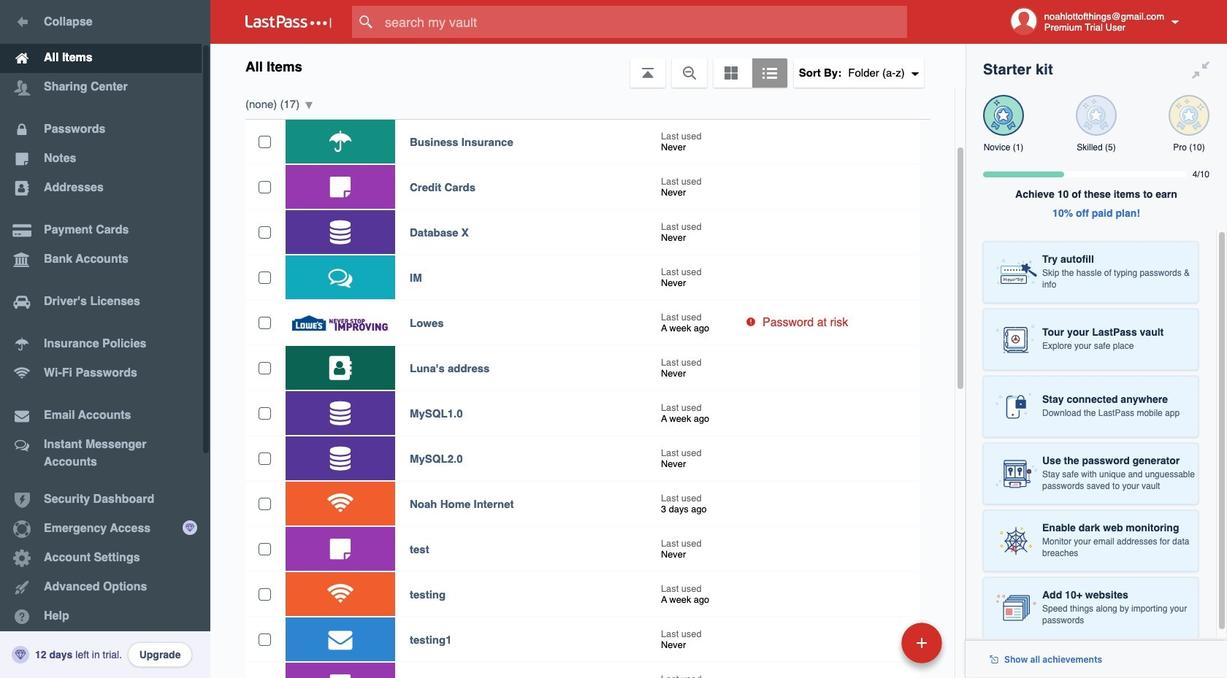 Task type: describe. For each thing, give the bounding box(es) containing it.
new item navigation
[[801, 619, 952, 679]]

search my vault text field
[[352, 6, 936, 38]]

lastpass image
[[246, 15, 332, 29]]



Task type: locate. For each thing, give the bounding box(es) containing it.
main navigation navigation
[[0, 0, 210, 679]]

Search search field
[[352, 6, 936, 38]]

new item element
[[801, 623, 948, 664]]

vault options navigation
[[210, 44, 966, 88]]



